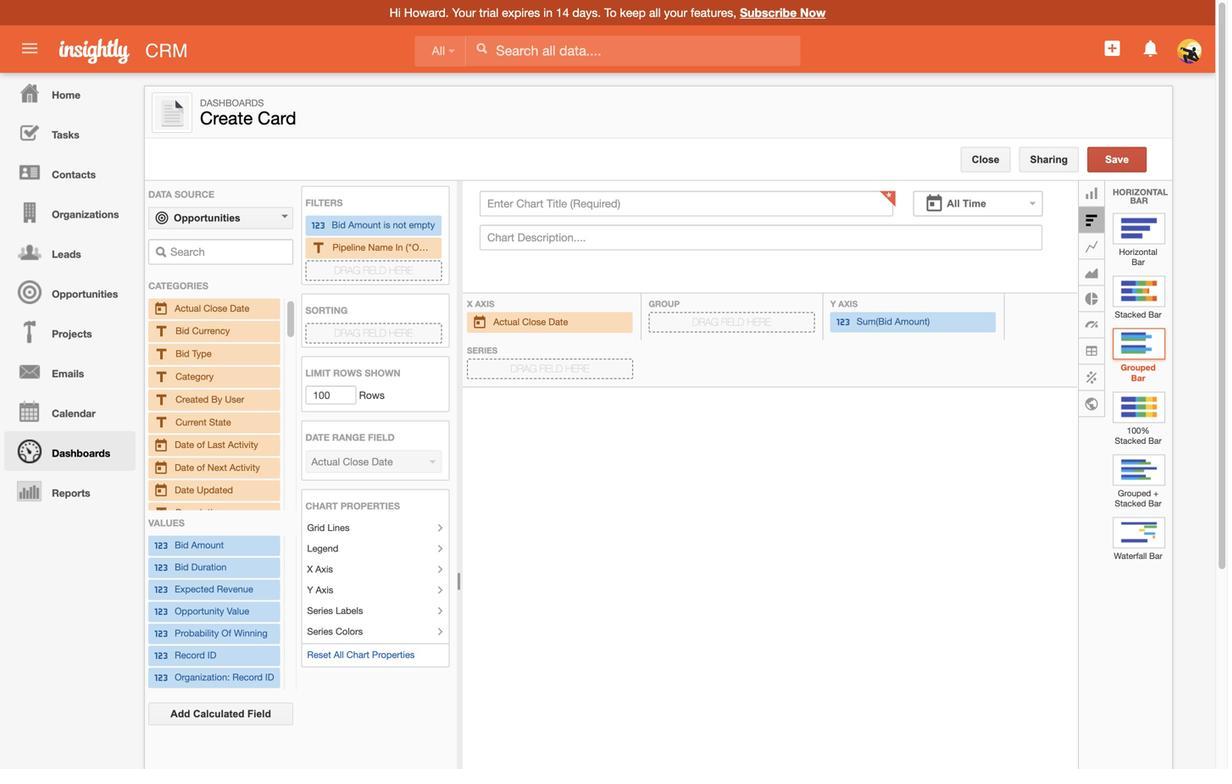 Task type: vqa. For each thing, say whether or not it's contained in the screenshot.
The Press Ctrl + Space To Group "column header"
no



Task type: describe. For each thing, give the bounding box(es) containing it.
pipeline")
[[464, 242, 504, 253]]

organizations
[[52, 209, 119, 220]]

grouped for bar
[[1121, 362, 1156, 373]]

bid currency
[[176, 326, 230, 337]]

14
[[556, 6, 569, 19]]

your
[[664, 6, 687, 19]]

all
[[649, 6, 661, 19]]

axis up series labels
[[316, 585, 333, 596]]

created
[[176, 394, 209, 405]]

sum(bid
[[857, 316, 892, 327]]

contacts
[[52, 169, 96, 181]]

reset all chart properties link
[[307, 650, 415, 661]]

1 horizontal spatial opportunities link
[[148, 207, 293, 229]]

probability of winning
[[175, 628, 268, 639]]

pipeline name in ("opportunity pipeline")
[[333, 242, 504, 253]]

here inside series drag field here
[[566, 363, 589, 375]]

x axis inside rows group
[[307, 564, 333, 575]]

home
[[52, 89, 81, 101]]

subscribe now link
[[740, 6, 826, 19]]

close inside button
[[972, 154, 1000, 165]]

now
[[800, 6, 826, 19]]

navigation containing home
[[0, 73, 136, 511]]

bid duration
[[175, 562, 227, 573]]

grid lines
[[307, 523, 350, 534]]

dashboards for dashboards
[[52, 448, 110, 459]]

1 vertical spatial horizontal bar
[[1119, 247, 1158, 267]]

y axis inside rows group
[[307, 585, 333, 596]]

# number field
[[305, 386, 356, 405]]

hi
[[390, 6, 401, 19]]

group
[[649, 299, 680, 309]]

stacked inside 100% stacked bar
[[1115, 436, 1146, 446]]

range
[[332, 432, 365, 443]]

emails
[[52, 368, 84, 380]]

bid for bid amount
[[175, 540, 189, 551]]

duration
[[191, 562, 227, 573]]

home link
[[4, 73, 136, 113]]

labels
[[336, 606, 363, 617]]

rows group
[[145, 181, 504, 770]]

axis down legend
[[315, 564, 333, 575]]

field for group drag field here
[[721, 317, 745, 328]]

sum(bid amount) link
[[836, 314, 991, 331]]

type
[[192, 348, 212, 359]]

actual for categories
[[175, 303, 201, 314]]

0 vertical spatial rows
[[333, 368, 362, 379]]

close for x axis
[[522, 317, 546, 328]]

all for all time
[[947, 198, 960, 209]]

of for last
[[197, 440, 205, 451]]

save
[[1105, 154, 1129, 165]]

activity for date of next activity
[[230, 462, 260, 473]]

pipeline name in ("opportunity pipeline") link
[[311, 239, 504, 257]]

current
[[176, 417, 207, 428]]

group containing all time
[[463, 178, 1179, 770]]

of
[[221, 628, 231, 639]]

probability
[[175, 628, 219, 639]]

pipeline
[[333, 242, 366, 253]]

tasks
[[52, 129, 79, 141]]

limit rows shown
[[305, 368, 401, 379]]

bid for bid duration
[[175, 562, 189, 573]]

emails link
[[4, 352, 136, 392]]

date for date of next activity
[[175, 462, 194, 473]]

legend
[[307, 543, 338, 554]]

date range field
[[305, 432, 395, 443]]

date up bid currency link
[[230, 303, 249, 314]]

calendar link
[[4, 392, 136, 431]]

in
[[396, 242, 403, 253]]

keep
[[620, 6, 646, 19]]

grouped + stacked bar
[[1115, 489, 1162, 509]]

organization: record id link
[[153, 670, 275, 687]]

close button
[[961, 147, 1011, 173]]

amount)
[[895, 316, 930, 327]]

drag inside series drag field here
[[511, 363, 537, 375]]

revenue
[[217, 584, 253, 595]]

1 vertical spatial properties
[[372, 650, 415, 661]]

bid for bid amount is not empty
[[332, 219, 346, 230]]

waterfall bar
[[1114, 551, 1163, 561]]

colors
[[336, 626, 363, 637]]

close for categories
[[204, 303, 227, 314]]

hi howard. your trial expires in 14 days. to keep all your features, subscribe now
[[390, 6, 826, 19]]

sharing
[[1030, 154, 1068, 165]]

white image
[[476, 42, 488, 54]]

record id
[[175, 650, 216, 661]]

state
[[209, 417, 231, 428]]

dashboards for dashboards create card
[[200, 97, 264, 109]]

0 vertical spatial properties
[[341, 501, 400, 512]]

category link
[[153, 369, 275, 386]]

1 horizontal spatial record
[[232, 672, 263, 683]]

user
[[225, 394, 244, 405]]

all for all
[[432, 44, 445, 58]]

bid type
[[176, 348, 212, 359]]

subscribe
[[740, 6, 797, 19]]

by
[[211, 394, 222, 405]]

bid amount link
[[153, 538, 275, 555]]

date updated
[[175, 485, 233, 496]]

expected revenue link
[[153, 582, 275, 599]]

date for date updated
[[175, 485, 194, 496]]

actual close date link for categories
[[153, 301, 275, 318]]

expected
[[175, 584, 214, 595]]

y inside rows group
[[307, 585, 313, 596]]

axis down pipeline") on the left of the page
[[475, 299, 495, 309]]

actual close date for x axis
[[493, 317, 568, 328]]

bid for bid currency
[[176, 326, 190, 337]]

organization: record id
[[175, 672, 274, 683]]

reports link
[[4, 471, 136, 511]]

expires
[[502, 6, 540, 19]]

lines
[[328, 523, 350, 534]]

actual close date link for x axis
[[472, 314, 628, 332]]

features,
[[691, 6, 737, 19]]

time
[[963, 198, 986, 209]]

0 vertical spatial y axis
[[830, 299, 860, 309]]

current state link
[[153, 414, 275, 432]]

in
[[543, 6, 553, 19]]

bid type link
[[153, 346, 275, 364]]

date of last activity
[[175, 440, 258, 451]]

dashboards create card
[[200, 97, 296, 128]]

stacked inside grouped + stacked bar
[[1115, 499, 1146, 509]]

empty
[[409, 219, 435, 230]]

bar down save button
[[1130, 195, 1148, 206]]

sorting
[[305, 305, 348, 316]]

1 horizontal spatial x
[[467, 299, 473, 309]]

series colors
[[307, 626, 363, 637]]



Task type: locate. For each thing, give the bounding box(es) containing it.
1 horizontal spatial id
[[265, 672, 274, 683]]

actual inside rows group
[[175, 303, 201, 314]]

of left last
[[197, 440, 205, 451]]

stacked up grouped bar
[[1115, 310, 1146, 320]]

1 horizontal spatial actual
[[493, 317, 520, 328]]

dashboards up "reports" link
[[52, 448, 110, 459]]

search image
[[155, 246, 167, 258]]

1 horizontal spatial y
[[830, 299, 836, 309]]

data source
[[148, 189, 215, 200]]

date inside "link"
[[175, 485, 194, 496]]

y inside group
[[830, 299, 836, 309]]

0 horizontal spatial x axis
[[307, 564, 333, 575]]

amount for duration
[[191, 540, 224, 551]]

bar up grouped bar
[[1149, 310, 1162, 320]]

all right reset
[[334, 650, 344, 661]]

close up series drag field here
[[522, 317, 546, 328]]

date for date range field
[[305, 432, 330, 443]]

card
[[258, 108, 296, 128]]

stacked
[[1115, 310, 1146, 320], [1115, 436, 1146, 446], [1115, 499, 1146, 509]]

grouped bar
[[1121, 362, 1156, 383]]

of inside date of last activity link
[[197, 440, 205, 451]]

date for date of last activity
[[175, 440, 194, 451]]

record
[[175, 650, 205, 661], [232, 672, 263, 683]]

1 vertical spatial grouped
[[1118, 489, 1151, 498]]

1 horizontal spatial close
[[522, 317, 546, 328]]

1 horizontal spatial chart
[[347, 650, 370, 661]]

record down record id link
[[232, 672, 263, 683]]

y up sum(bid amount) link
[[830, 299, 836, 309]]

bar up 100%
[[1131, 373, 1146, 383]]

drag field here down name
[[334, 265, 413, 276]]

0 vertical spatial of
[[197, 440, 205, 451]]

actual for x axis
[[493, 317, 520, 328]]

horizontal bar down save button
[[1113, 187, 1168, 206]]

description
[[176, 507, 223, 519]]

bar inside 100% stacked bar
[[1149, 436, 1162, 446]]

0 vertical spatial stacked
[[1115, 310, 1146, 320]]

1 vertical spatial series
[[307, 606, 333, 617]]

projects
[[52, 328, 92, 340]]

rows down shown
[[356, 389, 385, 401]]

grouped inside grouped + stacked bar
[[1118, 489, 1151, 498]]

date of last activity link
[[153, 437, 275, 455]]

opportunity
[[175, 606, 224, 617]]

of left next
[[197, 462, 205, 473]]

bar down +
[[1149, 499, 1162, 509]]

1 horizontal spatial y axis
[[830, 299, 860, 309]]

1 horizontal spatial amount
[[348, 219, 381, 230]]

series
[[467, 345, 498, 356], [307, 606, 333, 617], [307, 626, 333, 637]]

series for labels
[[307, 606, 333, 617]]

drag inside 'group drag field here'
[[693, 317, 719, 328]]

0 vertical spatial opportunities
[[174, 212, 240, 224]]

0 vertical spatial grouped
[[1121, 362, 1156, 373]]

actual down categories
[[175, 303, 201, 314]]

date of next activity link
[[153, 460, 275, 477]]

1 vertical spatial all
[[947, 198, 960, 209]]

date updated link
[[153, 482, 275, 500]]

series for drag
[[467, 345, 498, 356]]

0 vertical spatial close
[[972, 154, 1000, 165]]

1 horizontal spatial actual close date link
[[472, 314, 628, 332]]

actual close date link
[[153, 301, 275, 318], [472, 314, 628, 332]]

2 of from the top
[[197, 462, 205, 473]]

dashboards right card icon
[[200, 97, 264, 109]]

0 horizontal spatial close
[[204, 303, 227, 314]]

x
[[467, 299, 473, 309], [307, 564, 313, 575]]

0 horizontal spatial actual close date
[[175, 303, 249, 314]]

bid up expected
[[175, 562, 189, 573]]

axis
[[475, 299, 495, 309], [839, 299, 858, 309], [315, 564, 333, 575], [316, 585, 333, 596]]

Search text field
[[148, 239, 293, 265]]

1 horizontal spatial opportunities
[[174, 212, 240, 224]]

1 stacked from the top
[[1115, 310, 1146, 320]]

x axis down legend
[[307, 564, 333, 575]]

1 vertical spatial x
[[307, 564, 313, 575]]

created by user link
[[153, 392, 275, 409]]

opportunities inside rows group
[[174, 212, 240, 224]]

opportunities up projects link at the top left
[[52, 288, 118, 300]]

actual close date link up currency
[[153, 301, 275, 318]]

1 vertical spatial dashboards
[[52, 448, 110, 459]]

0 vertical spatial horizontal
[[1113, 187, 1168, 197]]

1 vertical spatial y axis
[[307, 585, 333, 596]]

date up series drag field here
[[549, 317, 568, 328]]

current state
[[176, 417, 231, 428]]

stacked up waterfall
[[1115, 499, 1146, 509]]

bar down 100%
[[1149, 436, 1162, 446]]

field for date range field
[[368, 432, 395, 443]]

opportunities link
[[148, 207, 293, 229], [4, 272, 136, 312]]

of
[[197, 440, 205, 451], [197, 462, 205, 473]]

2 vertical spatial all
[[334, 650, 344, 661]]

0 vertical spatial activity
[[228, 440, 258, 451]]

0 horizontal spatial x
[[307, 564, 313, 575]]

0 vertical spatial actual
[[175, 303, 201, 314]]

0 vertical spatial dashboards
[[200, 97, 264, 109]]

bid down 'values'
[[175, 540, 189, 551]]

to
[[604, 6, 617, 19]]

not
[[393, 219, 406, 230]]

group
[[463, 178, 1179, 770]]

save button
[[1088, 147, 1147, 173]]

0 vertical spatial drag field here
[[334, 265, 413, 276]]

0 vertical spatial chart
[[305, 501, 338, 512]]

1 horizontal spatial x axis
[[467, 299, 495, 309]]

1 vertical spatial stacked
[[1115, 436, 1146, 446]]

currency
[[192, 326, 230, 337]]

bar
[[1130, 195, 1148, 206], [1132, 257, 1145, 267], [1149, 310, 1162, 320], [1131, 373, 1146, 383], [1149, 436, 1162, 446], [1149, 499, 1162, 509], [1150, 551, 1163, 561]]

1 vertical spatial actual
[[493, 317, 520, 328]]

0 horizontal spatial y
[[307, 585, 313, 596]]

description link
[[153, 505, 275, 523]]

1 vertical spatial of
[[197, 462, 205, 473]]

bid up bid type
[[176, 326, 190, 337]]

opportunity value
[[175, 606, 249, 617]]

1 horizontal spatial actual close date
[[493, 317, 568, 328]]

next
[[207, 462, 227, 473]]

0 horizontal spatial amount
[[191, 540, 224, 551]]

opportunities
[[174, 212, 240, 224], [52, 288, 118, 300]]

1 vertical spatial y
[[307, 585, 313, 596]]

actual close date up currency
[[175, 303, 249, 314]]

1 vertical spatial horizontal
[[1119, 247, 1158, 257]]

1 vertical spatial drag field here
[[334, 328, 413, 339]]

group drag field here
[[649, 299, 771, 328]]

grouped for +
[[1118, 489, 1151, 498]]

0 horizontal spatial opportunities link
[[4, 272, 136, 312]]

reports
[[52, 487, 90, 499]]

Enter Chart Title (Required) text field
[[480, 191, 893, 217]]

0 vertical spatial x
[[467, 299, 473, 309]]

0 vertical spatial actual close date
[[175, 303, 249, 314]]

series drag field here
[[467, 345, 589, 375]]

1 vertical spatial opportunities
[[52, 288, 118, 300]]

0 horizontal spatial dashboards
[[52, 448, 110, 459]]

horizontal up stacked bar
[[1119, 247, 1158, 257]]

activity for date of last activity
[[228, 440, 258, 451]]

actual close date for categories
[[175, 303, 249, 314]]

close
[[972, 154, 1000, 165], [204, 303, 227, 314], [522, 317, 546, 328]]

calculated
[[193, 709, 245, 720]]

grouped left +
[[1118, 489, 1151, 498]]

close up currency
[[204, 303, 227, 314]]

field inside 'group drag field here'
[[721, 317, 745, 328]]

0 horizontal spatial all
[[334, 650, 344, 661]]

id down probability of winning link
[[207, 650, 216, 661]]

reset all chart properties
[[307, 650, 415, 661]]

chart down colors at the bottom of page
[[347, 650, 370, 661]]

0 horizontal spatial opportunities
[[52, 288, 118, 300]]

add
[[171, 709, 190, 720]]

0 horizontal spatial y axis
[[307, 585, 333, 596]]

bar inside grouped bar
[[1131, 373, 1146, 383]]

1 horizontal spatial dashboards
[[200, 97, 264, 109]]

y axis up sum(bid
[[830, 299, 860, 309]]

1 of from the top
[[197, 440, 205, 451]]

field
[[363, 265, 386, 276], [721, 317, 745, 328], [363, 328, 386, 339], [540, 363, 563, 375], [368, 432, 395, 443], [247, 709, 271, 720]]

here inside 'group drag field here'
[[747, 317, 771, 328]]

activity right last
[[228, 440, 258, 451]]

1 vertical spatial record
[[232, 672, 263, 683]]

2 horizontal spatial all
[[947, 198, 960, 209]]

record down the probability
[[175, 650, 205, 661]]

1 vertical spatial close
[[204, 303, 227, 314]]

1 vertical spatial x axis
[[307, 564, 333, 575]]

y axis up series labels
[[307, 585, 333, 596]]

0 vertical spatial amount
[[348, 219, 381, 230]]

3 stacked from the top
[[1115, 499, 1146, 509]]

1 vertical spatial chart
[[347, 650, 370, 661]]

date up the description
[[175, 485, 194, 496]]

field inside series drag field here
[[540, 363, 563, 375]]

1 vertical spatial actual close date
[[493, 317, 568, 328]]

category
[[176, 371, 214, 382]]

properties
[[341, 501, 400, 512], [372, 650, 415, 661]]

values
[[148, 518, 185, 529]]

x down pipeline") on the left of the page
[[467, 299, 473, 309]]

leads link
[[4, 232, 136, 272]]

bar inside grouped + stacked bar
[[1149, 499, 1162, 509]]

add calculated field link
[[148, 703, 293, 726]]

stacked down 100%
[[1115, 436, 1146, 446]]

0 vertical spatial id
[[207, 650, 216, 661]]

date left range
[[305, 432, 330, 443]]

all inside rows group
[[334, 650, 344, 661]]

horizontal bar up stacked bar
[[1119, 247, 1158, 267]]

0 horizontal spatial id
[[207, 650, 216, 661]]

2 vertical spatial series
[[307, 626, 333, 637]]

0 horizontal spatial actual close date link
[[153, 301, 275, 318]]

grouped down stacked bar
[[1121, 362, 1156, 373]]

Chart Description.... text field
[[480, 225, 1043, 250]]

card image
[[155, 96, 189, 130]]

navigation
[[0, 73, 136, 511]]

amount left is
[[348, 219, 381, 230]]

1 vertical spatial opportunities link
[[4, 272, 136, 312]]

activity right next
[[230, 462, 260, 473]]

dashboards link
[[4, 431, 136, 471]]

0 vertical spatial record
[[175, 650, 205, 661]]

opportunities link up "search" 'text box'
[[148, 207, 293, 229]]

filters
[[305, 198, 343, 209]]

last
[[207, 440, 225, 451]]

x inside rows group
[[307, 564, 313, 575]]

bid for bid type
[[176, 348, 190, 359]]

id
[[207, 650, 216, 661], [265, 672, 274, 683]]

rows up # number field
[[333, 368, 362, 379]]

0 horizontal spatial actual
[[175, 303, 201, 314]]

drag field here up shown
[[334, 328, 413, 339]]

probability of winning link
[[153, 626, 275, 643]]

1 vertical spatial id
[[265, 672, 274, 683]]

close inside rows group
[[204, 303, 227, 314]]

0 horizontal spatial chart
[[305, 501, 338, 512]]

1 vertical spatial amount
[[191, 540, 224, 551]]

bar up stacked bar
[[1132, 257, 1145, 267]]

organization:
[[175, 672, 230, 683]]

actual close date inside rows group
[[175, 303, 249, 314]]

2 drag field here from the top
[[334, 328, 413, 339]]

is
[[384, 219, 390, 230]]

x down legend
[[307, 564, 313, 575]]

dashboards inside dashboards create card
[[200, 97, 264, 109]]

axis up sum(bid
[[839, 299, 858, 309]]

amount for name
[[348, 219, 381, 230]]

field inside 'add calculated field' link
[[247, 709, 271, 720]]

bar right waterfall
[[1150, 551, 1163, 561]]

opportunities down source
[[174, 212, 240, 224]]

activity
[[228, 440, 258, 451], [230, 462, 260, 473]]

0 vertical spatial horizontal bar
[[1113, 187, 1168, 206]]

x axis down pipeline") on the left of the page
[[467, 299, 495, 309]]

0 horizontal spatial record
[[175, 650, 205, 661]]

bid currency link
[[153, 323, 275, 341]]

sum(bid amount)
[[857, 316, 930, 327]]

value
[[227, 606, 249, 617]]

0 vertical spatial series
[[467, 345, 498, 356]]

projects link
[[4, 312, 136, 352]]

0 vertical spatial x axis
[[467, 299, 495, 309]]

grouped
[[1121, 362, 1156, 373], [1118, 489, 1151, 498]]

of for next
[[197, 462, 205, 473]]

1 vertical spatial activity
[[230, 462, 260, 473]]

notifications image
[[1141, 38, 1161, 58]]

amount up duration
[[191, 540, 224, 551]]

2 stacked from the top
[[1115, 436, 1146, 446]]

source
[[175, 189, 215, 200]]

created by user
[[176, 394, 244, 405]]

series inside series drag field here
[[467, 345, 498, 356]]

bid left type
[[176, 348, 190, 359]]

create
[[200, 108, 253, 128]]

leads
[[52, 248, 81, 260]]

close up all time link
[[972, 154, 1000, 165]]

field for add calculated field
[[247, 709, 271, 720]]

sharing link
[[1019, 147, 1079, 173]]

2 horizontal spatial close
[[972, 154, 1000, 165]]

1 horizontal spatial all
[[432, 44, 445, 58]]

all time
[[947, 198, 986, 209]]

bid amount is not empty
[[332, 219, 435, 230]]

1 vertical spatial rows
[[356, 389, 385, 401]]

0 vertical spatial y
[[830, 299, 836, 309]]

drag
[[334, 265, 360, 276], [693, 317, 719, 328], [334, 328, 360, 339], [511, 363, 537, 375]]

bid duration link
[[153, 560, 275, 577]]

y up series labels
[[307, 585, 313, 596]]

actual close date link up series drag field here
[[472, 314, 628, 332]]

add calculated field
[[171, 709, 271, 720]]

1 drag field here from the top
[[334, 265, 413, 276]]

winning
[[234, 628, 268, 639]]

0 vertical spatial all
[[432, 44, 445, 58]]

("opportunity
[[406, 242, 462, 253]]

all down howard.
[[432, 44, 445, 58]]

date down current
[[175, 440, 194, 451]]

field for series drag field here
[[540, 363, 563, 375]]

of inside the date of next activity link
[[197, 462, 205, 473]]

horizontal down save button
[[1113, 187, 1168, 197]]

contacts link
[[4, 153, 136, 192]]

all left time
[[947, 198, 960, 209]]

series labels
[[307, 606, 363, 617]]

2 vertical spatial stacked
[[1115, 499, 1146, 509]]

dashboards
[[200, 97, 264, 109], [52, 448, 110, 459]]

bid amount is not empty link
[[311, 217, 436, 234]]

name
[[368, 242, 393, 253]]

id down winning
[[265, 672, 274, 683]]

0 vertical spatial opportunities link
[[148, 207, 293, 229]]

actual up series drag field here
[[493, 317, 520, 328]]

2 vertical spatial close
[[522, 317, 546, 328]]

chart up grid
[[305, 501, 338, 512]]

actual close date up series drag field here
[[493, 317, 568, 328]]

opportunities link down leads
[[4, 272, 136, 312]]

series for colors
[[307, 626, 333, 637]]

bid up 'pipeline'
[[332, 219, 346, 230]]

date up date updated
[[175, 462, 194, 473]]

data
[[148, 189, 172, 200]]

chart properties
[[305, 501, 400, 512]]

date
[[230, 303, 249, 314], [549, 317, 568, 328], [305, 432, 330, 443], [175, 440, 194, 451], [175, 462, 194, 473], [175, 485, 194, 496]]

Search all data.... text field
[[466, 36, 800, 66]]

reset
[[307, 650, 331, 661]]



